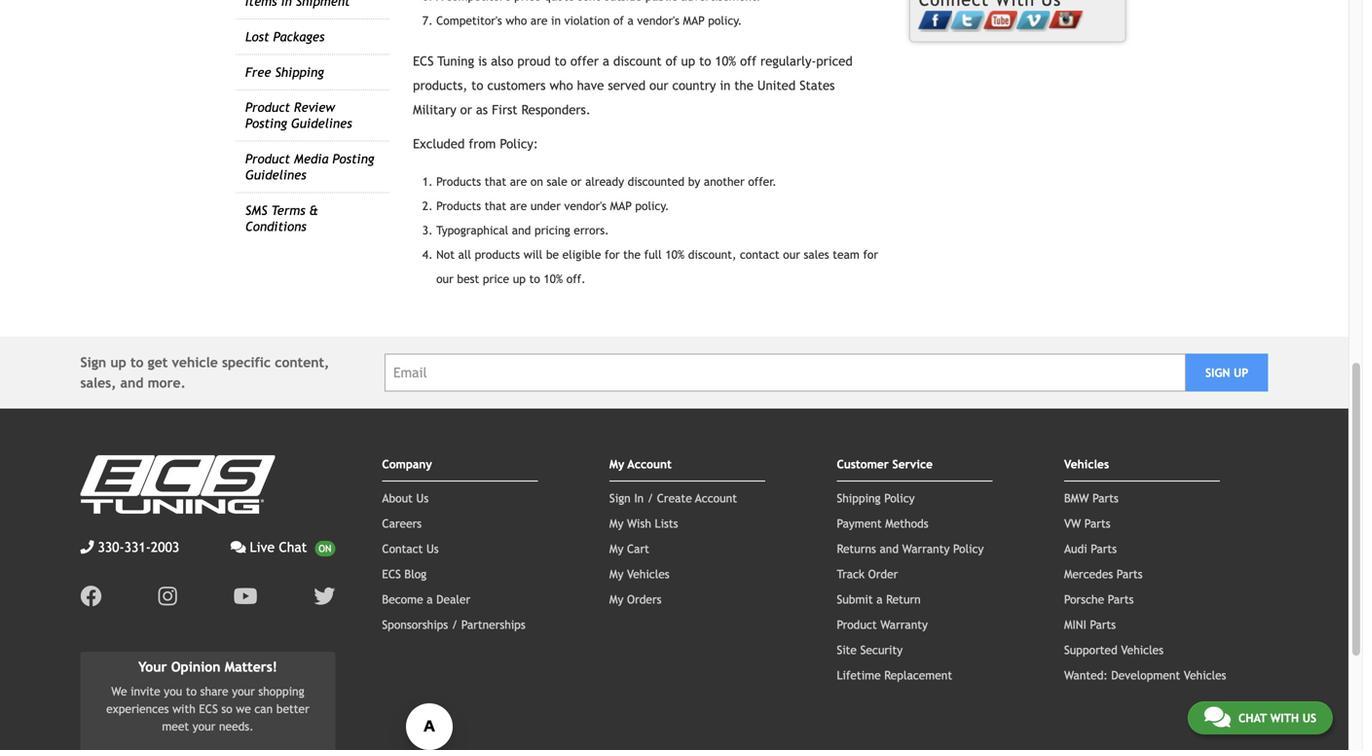 Task type: describe. For each thing, give the bounding box(es) containing it.
excluded from policy:
[[413, 136, 538, 151]]

my for my vehicles
[[609, 568, 624, 581]]

have
[[577, 78, 604, 93]]

sms terms & conditions
[[245, 203, 318, 234]]

careers
[[382, 517, 422, 531]]

0 vertical spatial of
[[613, 14, 624, 27]]

0 horizontal spatial policy.
[[635, 199, 669, 213]]

to inside we invite you to share your shopping experiences with ecs so we can better meet your needs.
[[186, 685, 197, 699]]

invite
[[131, 685, 160, 699]]

up inside ecs tuning is also proud to offer a discount of up to 10% off regularly-priced products, to customers who have served our country in the united states military or as first responders.
[[681, 53, 695, 69]]

to inside sign up to get vehicle specific content, sales, and more.
[[130, 355, 144, 370]]

product for product warranty
[[837, 618, 877, 632]]

0 horizontal spatial shipping
[[275, 65, 324, 80]]

all
[[458, 248, 471, 261]]

1 horizontal spatial 10%
[[665, 248, 685, 261]]

bmw
[[1064, 492, 1089, 505]]

porsche parts link
[[1064, 593, 1134, 606]]

contact us
[[382, 542, 439, 556]]

to left offer
[[555, 53, 567, 69]]

10% inside ecs tuning is also proud to offer a discount of up to 10% off regularly-priced products, to customers who have served our country in the united states military or as first responders.
[[715, 53, 736, 69]]

product review posting guidelines
[[245, 100, 352, 131]]

military
[[413, 102, 456, 117]]

0 horizontal spatial policy
[[884, 492, 915, 505]]

vw parts
[[1064, 517, 1111, 531]]

posting for product media posting guidelines
[[332, 152, 374, 167]]

security
[[860, 643, 903, 657]]

2 horizontal spatial our
[[783, 248, 800, 261]]

in inside ecs tuning is also proud to offer a discount of up to 10% off regularly-priced products, to customers who have served our country in the united states military or as first responders.
[[720, 78, 731, 93]]

that for under
[[485, 199, 506, 213]]

1 horizontal spatial with
[[1270, 712, 1299, 725]]

0 vertical spatial who
[[506, 14, 527, 27]]

will
[[524, 248, 543, 261]]

ecs tuning image
[[80, 456, 275, 514]]

customer service
[[837, 457, 933, 471]]

ecs tuning is also proud to offer a discount of up to 10% off regularly-priced products, to customers who have served our country in the united states military or as first responders.
[[413, 53, 853, 117]]

lifetime replacement
[[837, 669, 952, 682]]

1 horizontal spatial policy.
[[708, 14, 742, 27]]

my for my orders
[[609, 593, 624, 606]]

1 vertical spatial chat
[[1238, 712, 1267, 725]]

1 vertical spatial /
[[452, 618, 458, 632]]

youtube logo image
[[233, 586, 257, 607]]

product for product media posting guidelines
[[245, 152, 290, 167]]

0 horizontal spatial map
[[610, 199, 632, 213]]

0 horizontal spatial chat
[[279, 540, 307, 555]]

a left return
[[877, 593, 883, 606]]

united
[[757, 78, 796, 93]]

sign in / create account link
[[609, 492, 737, 505]]

submit a return
[[837, 593, 921, 606]]

my account
[[609, 457, 672, 471]]

us for about us
[[416, 492, 429, 505]]

create
[[657, 492, 692, 505]]

chat with us link
[[1188, 702, 1333, 735]]

returns and warranty policy
[[837, 542, 984, 556]]

instagram logo image
[[158, 586, 177, 607]]

a inside ecs tuning is also proud to offer a discount of up to 10% off regularly-priced products, to customers who have served our country in the united states military or as first responders.
[[603, 53, 609, 69]]

us for contact us
[[426, 542, 439, 556]]

a up discount at the top left of page
[[628, 14, 634, 27]]

lost packages link
[[245, 29, 325, 44]]

we invite you to share your shopping experiences with ecs so we can better meet your needs.
[[106, 685, 309, 734]]

are for under
[[510, 199, 527, 213]]

my for my account
[[609, 457, 624, 471]]

products for products that are under vendor's map policy.
[[436, 199, 481, 213]]

policy:
[[500, 136, 538, 151]]

0 vertical spatial vendor's
[[637, 14, 680, 27]]

to up country
[[699, 53, 711, 69]]

chat with us
[[1238, 712, 1316, 725]]

my vehicles link
[[609, 568, 670, 581]]

first
[[492, 102, 518, 117]]

lifetime replacement link
[[837, 669, 952, 682]]

payment methods link
[[837, 517, 929, 531]]

live
[[250, 540, 275, 555]]

bmw parts link
[[1064, 492, 1119, 505]]

is
[[478, 53, 487, 69]]

my cart link
[[609, 542, 649, 556]]

with inside we invite you to share your shopping experiences with ecs so we can better meet your needs.
[[172, 703, 195, 716]]

can
[[254, 703, 273, 716]]

ecs for ecs blog
[[382, 568, 401, 581]]

the inside not all products will be eligible for the full 10% discount, contact our sales team for our best price up to 10% off.
[[623, 248, 641, 261]]

wanted:
[[1064, 669, 1108, 682]]

of inside ecs tuning is also proud to offer a discount of up to 10% off regularly-priced products, to customers who have served our country in the united states military or as first responders.
[[666, 53, 677, 69]]

under
[[531, 199, 561, 213]]

1 for from the left
[[605, 248, 620, 261]]

excluded
[[413, 136, 465, 151]]

cart
[[627, 542, 649, 556]]

to inside not all products will be eligible for the full 10% discount, contact our sales team for our best price up to 10% off.
[[529, 272, 540, 286]]

sign for sign in / create account
[[609, 492, 631, 505]]

about us
[[382, 492, 429, 505]]

competitor's
[[436, 14, 502, 27]]

more.
[[148, 375, 186, 391]]

vehicles up bmw parts
[[1064, 457, 1109, 471]]

live chat link
[[231, 537, 335, 558]]

shipping policy
[[837, 492, 915, 505]]

2 for from the left
[[863, 248, 878, 261]]

contact us link
[[382, 542, 439, 556]]

1 vertical spatial or
[[571, 175, 582, 188]]

who inside ecs tuning is also proud to offer a discount of up to 10% off regularly-priced products, to customers who have served our country in the united states military or as first responders.
[[550, 78, 573, 93]]

experiences
[[106, 703, 169, 716]]

site
[[837, 643, 857, 657]]

comments image
[[231, 541, 246, 554]]

share
[[200, 685, 228, 699]]

to up as
[[471, 78, 483, 93]]

vehicles up comments icon
[[1184, 669, 1226, 682]]

another
[[704, 175, 745, 188]]

our inside ecs tuning is also proud to offer a discount of up to 10% off regularly-priced products, to customers who have served our country in the united states military or as first responders.
[[650, 78, 668, 93]]

parts for mini parts
[[1090, 618, 1116, 632]]

audi parts
[[1064, 542, 1117, 556]]

proud
[[517, 53, 551, 69]]

0 horizontal spatial your
[[193, 720, 216, 734]]

parts for bmw parts
[[1093, 492, 1119, 505]]

vehicle
[[172, 355, 218, 370]]

review
[[294, 100, 335, 115]]

from
[[469, 136, 496, 151]]

product for product review posting guidelines
[[245, 100, 290, 115]]

submit a return link
[[837, 593, 921, 606]]

free shipping link
[[245, 65, 324, 80]]

vehicles up 'orders'
[[627, 568, 670, 581]]

my orders link
[[609, 593, 662, 606]]

already
[[585, 175, 624, 188]]

in
[[634, 492, 644, 505]]

service
[[892, 457, 933, 471]]

full
[[644, 248, 662, 261]]

1 horizontal spatial map
[[683, 14, 705, 27]]

parts for mercedes parts
[[1117, 568, 1143, 581]]

not all products will be eligible for the full 10% discount, contact our sales team for our best price up to 10% off.
[[436, 248, 878, 286]]

that for on
[[485, 175, 506, 188]]

2 vertical spatial us
[[1303, 712, 1316, 725]]

guidelines for media
[[245, 168, 306, 183]]

eligible
[[562, 248, 601, 261]]

violation
[[564, 14, 610, 27]]

products that are on sale or already discounted by another offer.
[[436, 175, 777, 188]]

the inside ecs tuning is also proud to offer a discount of up to 10% off regularly-priced products, to customers who have served our country in the united states military or as first responders.
[[734, 78, 754, 93]]

your
[[138, 660, 167, 675]]

2003
[[151, 540, 179, 555]]

also
[[491, 53, 514, 69]]

lists
[[655, 517, 678, 531]]

supported vehicles
[[1064, 643, 1164, 657]]

products that are under vendor's map policy.
[[436, 199, 669, 213]]

we
[[236, 703, 251, 716]]



Task type: locate. For each thing, give the bounding box(es) containing it.
the down off
[[734, 78, 754, 93]]

ecs left blog in the bottom of the page
[[382, 568, 401, 581]]

who up 'responders.'
[[550, 78, 573, 93]]

us right about
[[416, 492, 429, 505]]

served
[[608, 78, 646, 93]]

parts for audi parts
[[1091, 542, 1117, 556]]

my up my wish lists
[[609, 457, 624, 471]]

and inside sign up to get vehicle specific content, sales, and more.
[[120, 375, 144, 391]]

wish
[[627, 517, 651, 531]]

a left dealer
[[427, 593, 433, 606]]

1 horizontal spatial chat
[[1238, 712, 1267, 725]]

are for in
[[531, 14, 548, 27]]

order
[[868, 568, 898, 581]]

my left 'orders'
[[609, 593, 624, 606]]

are left on
[[510, 175, 527, 188]]

the left full
[[623, 248, 641, 261]]

are for on
[[510, 175, 527, 188]]

0 horizontal spatial the
[[623, 248, 641, 261]]

1 vertical spatial guidelines
[[245, 168, 306, 183]]

a right offer
[[603, 53, 609, 69]]

comments image
[[1204, 706, 1231, 729]]

shipping up payment
[[837, 492, 881, 505]]

products down excluded from policy:
[[436, 175, 481, 188]]

to left get
[[130, 355, 144, 370]]

1 vertical spatial policy
[[953, 542, 984, 556]]

ecs inside we invite you to share your shopping experiences with ecs so we can better meet your needs.
[[199, 703, 218, 716]]

Email email field
[[385, 354, 1186, 392]]

3 my from the top
[[609, 542, 624, 556]]

0 horizontal spatial vendor's
[[564, 199, 607, 213]]

0 horizontal spatial of
[[613, 14, 624, 27]]

chat
[[279, 540, 307, 555], [1238, 712, 1267, 725]]

0 horizontal spatial posting
[[245, 116, 287, 131]]

warranty down return
[[880, 618, 928, 632]]

my wish lists link
[[609, 517, 678, 531]]

of right violation
[[613, 14, 624, 27]]

0 vertical spatial product
[[245, 100, 290, 115]]

ecs inside ecs tuning is also proud to offer a discount of up to 10% off regularly-priced products, to customers who have served our country in the united states military or as first responders.
[[413, 53, 434, 69]]

1 vertical spatial who
[[550, 78, 573, 93]]

for right eligible
[[605, 248, 620, 261]]

1 vertical spatial products
[[436, 199, 481, 213]]

or left as
[[460, 102, 472, 117]]

are up the proud
[[531, 14, 548, 27]]

0 vertical spatial /
[[647, 492, 653, 505]]

1 vertical spatial the
[[623, 248, 641, 261]]

1 vertical spatial shipping
[[837, 492, 881, 505]]

1 horizontal spatial your
[[232, 685, 255, 699]]

/ down dealer
[[452, 618, 458, 632]]

guidelines inside product media posting guidelines
[[245, 168, 306, 183]]

parts
[[1093, 492, 1119, 505], [1085, 517, 1111, 531], [1091, 542, 1117, 556], [1117, 568, 1143, 581], [1108, 593, 1134, 606], [1090, 618, 1116, 632]]

offer.
[[748, 175, 777, 188]]

1 vertical spatial of
[[666, 53, 677, 69]]

discount,
[[688, 248, 736, 261]]

0 vertical spatial chat
[[279, 540, 307, 555]]

customer
[[837, 457, 889, 471]]

sales,
[[80, 375, 116, 391]]

or right sale
[[571, 175, 582, 188]]

vendor's up errors.
[[564, 199, 607, 213]]

1 horizontal spatial and
[[512, 223, 531, 237]]

mini
[[1064, 618, 1087, 632]]

product inside product media posting guidelines
[[245, 152, 290, 167]]

sign inside sign up to get vehicle specific content, sales, and more.
[[80, 355, 106, 370]]

audi parts link
[[1064, 542, 1117, 556]]

ecs up products,
[[413, 53, 434, 69]]

who up also
[[506, 14, 527, 27]]

track
[[837, 568, 865, 581]]

us
[[416, 492, 429, 505], [426, 542, 439, 556], [1303, 712, 1316, 725]]

parts down mercedes parts link on the right bottom
[[1108, 593, 1134, 606]]

1 vertical spatial that
[[485, 199, 506, 213]]

2 products from the top
[[436, 199, 481, 213]]

1 horizontal spatial account
[[695, 492, 737, 505]]

1 horizontal spatial or
[[571, 175, 582, 188]]

become
[[382, 593, 423, 606]]

and for returns
[[880, 542, 899, 556]]

ecs for ecs tuning is also proud to offer a discount of up to 10% off regularly-priced products, to customers who have served our country in the united states military or as first responders.
[[413, 53, 434, 69]]

0 horizontal spatial in
[[551, 14, 561, 27]]

supported vehicles link
[[1064, 643, 1164, 657]]

products,
[[413, 78, 468, 93]]

are up typographical and pricing errors. on the top left of page
[[510, 199, 527, 213]]

1 vertical spatial are
[[510, 175, 527, 188]]

or inside ecs tuning is also proud to offer a discount of up to 10% off regularly-priced products, to customers who have served our country in the united states military or as first responders.
[[460, 102, 472, 117]]

track order
[[837, 568, 898, 581]]

0 vertical spatial or
[[460, 102, 472, 117]]

sign for sign up
[[1205, 366, 1230, 380]]

product
[[245, 100, 290, 115], [245, 152, 290, 167], [837, 618, 877, 632]]

returns
[[837, 542, 876, 556]]

you
[[164, 685, 182, 699]]

0 vertical spatial shipping
[[275, 65, 324, 80]]

product down submit
[[837, 618, 877, 632]]

lost
[[245, 29, 269, 44]]

and for typographical
[[512, 223, 531, 237]]

2 vertical spatial are
[[510, 199, 527, 213]]

competitor's who are in violation of a vendor's map policy.
[[436, 14, 742, 27]]

us right comments icon
[[1303, 712, 1316, 725]]

sign inside button
[[1205, 366, 1230, 380]]

4 my from the top
[[609, 568, 624, 581]]

parts up mercedes parts link on the right bottom
[[1091, 542, 1117, 556]]

track order link
[[837, 568, 898, 581]]

contact
[[382, 542, 423, 556]]

products up typographical
[[436, 199, 481, 213]]

0 horizontal spatial for
[[605, 248, 620, 261]]

0 vertical spatial posting
[[245, 116, 287, 131]]

1 vertical spatial warranty
[[880, 618, 928, 632]]

1 horizontal spatial /
[[647, 492, 653, 505]]

/ right in
[[647, 492, 653, 505]]

careers link
[[382, 517, 422, 531]]

2 vertical spatial product
[[837, 618, 877, 632]]

best
[[457, 272, 479, 286]]

1 that from the top
[[485, 175, 506, 188]]

1 vertical spatial map
[[610, 199, 632, 213]]

posting down free
[[245, 116, 287, 131]]

1 horizontal spatial our
[[650, 78, 668, 93]]

guidelines down the "review"
[[291, 116, 352, 131]]

to down 'will'
[[529, 272, 540, 286]]

331-
[[124, 540, 151, 555]]

0 horizontal spatial or
[[460, 102, 472, 117]]

packages
[[273, 29, 325, 44]]

vw parts link
[[1064, 517, 1111, 531]]

2 my from the top
[[609, 517, 624, 531]]

1 vertical spatial vendor's
[[564, 199, 607, 213]]

0 vertical spatial in
[[551, 14, 561, 27]]

posting inside product review posting guidelines
[[245, 116, 287, 131]]

get
[[148, 355, 168, 370]]

or
[[460, 102, 472, 117], [571, 175, 582, 188]]

0 vertical spatial products
[[436, 175, 481, 188]]

0 vertical spatial that
[[485, 175, 506, 188]]

up inside sign up button
[[1234, 366, 1249, 380]]

10%
[[715, 53, 736, 69], [665, 248, 685, 261], [544, 272, 563, 286]]

product media posting guidelines
[[245, 152, 374, 183]]

your
[[232, 685, 255, 699], [193, 720, 216, 734]]

offer
[[570, 53, 599, 69]]

posting for product review posting guidelines
[[245, 116, 287, 131]]

0 horizontal spatial who
[[506, 14, 527, 27]]

2 vertical spatial ecs
[[199, 703, 218, 716]]

2 horizontal spatial sign
[[1205, 366, 1230, 380]]

account right create
[[695, 492, 737, 505]]

1 horizontal spatial in
[[720, 78, 731, 93]]

0 vertical spatial your
[[232, 685, 255, 699]]

chat right live
[[279, 540, 307, 555]]

10% right full
[[665, 248, 685, 261]]

partnerships
[[461, 618, 526, 632]]

1 horizontal spatial posting
[[332, 152, 374, 167]]

that
[[485, 175, 506, 188], [485, 199, 506, 213]]

in right country
[[720, 78, 731, 93]]

errors.
[[574, 223, 609, 237]]

on
[[531, 175, 543, 188]]

sms
[[245, 203, 267, 218]]

live chat
[[250, 540, 307, 555]]

0 vertical spatial warranty
[[902, 542, 950, 556]]

our right served
[[650, 78, 668, 93]]

specific
[[222, 355, 271, 370]]

2 vertical spatial 10%
[[544, 272, 563, 286]]

we
[[111, 685, 127, 699]]

sign up button
[[1186, 354, 1268, 392]]

shipping down packages
[[275, 65, 324, 80]]

your up we
[[232, 685, 255, 699]]

1 vertical spatial us
[[426, 542, 439, 556]]

2 horizontal spatial 10%
[[715, 53, 736, 69]]

1 vertical spatial our
[[783, 248, 800, 261]]

parts for vw parts
[[1085, 517, 1111, 531]]

content,
[[275, 355, 329, 370]]

warranty down 'methods'
[[902, 542, 950, 556]]

0 vertical spatial 10%
[[715, 53, 736, 69]]

5 my from the top
[[609, 593, 624, 606]]

1 horizontal spatial sign
[[609, 492, 631, 505]]

discounted
[[628, 175, 685, 188]]

330-331-2003 link
[[80, 537, 179, 558]]

and up 'will'
[[512, 223, 531, 237]]

0 horizontal spatial our
[[436, 272, 454, 286]]

our left sales
[[783, 248, 800, 261]]

my for my cart
[[609, 542, 624, 556]]

posting inside product media posting guidelines
[[332, 152, 374, 167]]

parts right the vw
[[1085, 517, 1111, 531]]

vendor's up discount at the top left of page
[[637, 14, 680, 27]]

off
[[740, 53, 757, 69]]

1 vertical spatial posting
[[332, 152, 374, 167]]

with up meet
[[172, 703, 195, 716]]

1 horizontal spatial policy
[[953, 542, 984, 556]]

sign
[[80, 355, 106, 370], [1205, 366, 1230, 380], [609, 492, 631, 505]]

1 horizontal spatial for
[[863, 248, 878, 261]]

my left wish
[[609, 517, 624, 531]]

map down products that are on sale or already discounted by another offer.
[[610, 199, 632, 213]]

matters!
[[225, 660, 277, 675]]

0 horizontal spatial ecs
[[199, 703, 218, 716]]

facebook logo image
[[80, 586, 102, 607]]

2 that from the top
[[485, 199, 506, 213]]

0 vertical spatial map
[[683, 14, 705, 27]]

up inside sign up to get vehicle specific content, sales, and more.
[[110, 355, 126, 370]]

our left best
[[436, 272, 454, 286]]

orders
[[627, 593, 662, 606]]

330-331-2003
[[98, 540, 179, 555]]

lifetime
[[837, 669, 881, 682]]

my down my cart link
[[609, 568, 624, 581]]

your right meet
[[193, 720, 216, 734]]

free shipping
[[245, 65, 324, 80]]

parts up porsche parts link
[[1117, 568, 1143, 581]]

0 vertical spatial account
[[628, 457, 672, 471]]

product down free
[[245, 100, 290, 115]]

development
[[1111, 669, 1180, 682]]

1 horizontal spatial who
[[550, 78, 573, 93]]

0 vertical spatial are
[[531, 14, 548, 27]]

sign for sign up to get vehicle specific content, sales, and more.
[[80, 355, 106, 370]]

0 vertical spatial the
[[734, 78, 754, 93]]

vehicles up the wanted: development vehicles
[[1121, 643, 1164, 657]]

0 horizontal spatial /
[[452, 618, 458, 632]]

that up typographical
[[485, 199, 506, 213]]

2 vertical spatial our
[[436, 272, 454, 286]]

1 vertical spatial account
[[695, 492, 737, 505]]

lost packages
[[245, 29, 325, 44]]

mercedes parts
[[1064, 568, 1143, 581]]

1 vertical spatial in
[[720, 78, 731, 93]]

parts right the bmw
[[1093, 492, 1119, 505]]

2 vertical spatial and
[[880, 542, 899, 556]]

porsche parts
[[1064, 593, 1134, 606]]

guidelines up 'terms' on the left top of the page
[[245, 168, 306, 183]]

ecs blog link
[[382, 568, 427, 581]]

sponsorships / partnerships
[[382, 618, 526, 632]]

policy. up off
[[708, 14, 742, 27]]

2 horizontal spatial and
[[880, 542, 899, 556]]

porsche
[[1064, 593, 1104, 606]]

sign up to get vehicle specific content, sales, and more.
[[80, 355, 329, 391]]

sales
[[804, 248, 829, 261]]

0 horizontal spatial with
[[172, 703, 195, 716]]

1 my from the top
[[609, 457, 624, 471]]

guidelines inside product review posting guidelines
[[291, 116, 352, 131]]

product warranty
[[837, 618, 928, 632]]

twitter logo image
[[314, 586, 335, 607]]

1 horizontal spatial vendor's
[[637, 14, 680, 27]]

1 vertical spatial product
[[245, 152, 290, 167]]

my
[[609, 457, 624, 471], [609, 517, 624, 531], [609, 542, 624, 556], [609, 568, 624, 581], [609, 593, 624, 606]]

return
[[886, 593, 921, 606]]

vendor's
[[637, 14, 680, 27], [564, 199, 607, 213]]

chat right comments icon
[[1238, 712, 1267, 725]]

0 vertical spatial guidelines
[[291, 116, 352, 131]]

products for products that are on sale or already discounted by another offer.
[[436, 175, 481, 188]]

that down from
[[485, 175, 506, 188]]

1 vertical spatial ecs
[[382, 568, 401, 581]]

products
[[475, 248, 520, 261]]

0 horizontal spatial and
[[120, 375, 144, 391]]

with right comments icon
[[1270, 712, 1299, 725]]

0 vertical spatial ecs
[[413, 53, 434, 69]]

0 vertical spatial and
[[512, 223, 531, 237]]

parts down porsche parts
[[1090, 618, 1116, 632]]

2 horizontal spatial ecs
[[413, 53, 434, 69]]

1 vertical spatial your
[[193, 720, 216, 734]]

parts for porsche parts
[[1108, 593, 1134, 606]]

posting right media at top
[[332, 152, 374, 167]]

to right the you
[[186, 685, 197, 699]]

of up country
[[666, 53, 677, 69]]

phone image
[[80, 541, 94, 554]]

vehicles
[[1064, 457, 1109, 471], [627, 568, 670, 581], [1121, 643, 1164, 657], [1184, 669, 1226, 682]]

product left media at top
[[245, 152, 290, 167]]

in left violation
[[551, 14, 561, 27]]

0 horizontal spatial sign
[[80, 355, 106, 370]]

guidelines for review
[[291, 116, 352, 131]]

up inside not all products will be eligible for the full 10% discount, contact our sales team for our best price up to 10% off.
[[513, 272, 526, 286]]

1 horizontal spatial of
[[666, 53, 677, 69]]

ecs left so
[[199, 703, 218, 716]]

10% left off
[[715, 53, 736, 69]]

my vehicles
[[609, 568, 670, 581]]

returns and warranty policy link
[[837, 542, 984, 556]]

and up order
[[880, 542, 899, 556]]

with
[[172, 703, 195, 716], [1270, 712, 1299, 725]]

0 vertical spatial policy
[[884, 492, 915, 505]]

0 vertical spatial our
[[650, 78, 668, 93]]

vw
[[1064, 517, 1081, 531]]

site security link
[[837, 643, 903, 657]]

policy. down discounted
[[635, 199, 669, 213]]

responders.
[[521, 102, 591, 117]]

1 products from the top
[[436, 175, 481, 188]]

and right sales,
[[120, 375, 144, 391]]

0 horizontal spatial 10%
[[544, 272, 563, 286]]

1 vertical spatial 10%
[[665, 248, 685, 261]]

map up country
[[683, 14, 705, 27]]

for right team on the top of the page
[[863, 248, 878, 261]]

shipping policy link
[[837, 492, 915, 505]]

1 horizontal spatial the
[[734, 78, 754, 93]]

as
[[476, 102, 488, 117]]

product review posting guidelines link
[[245, 100, 352, 131]]

my left cart
[[609, 542, 624, 556]]

supported
[[1064, 643, 1118, 657]]

my for my wish lists
[[609, 517, 624, 531]]

product warranty link
[[837, 618, 928, 632]]

account up in
[[628, 457, 672, 471]]

product inside product review posting guidelines
[[245, 100, 290, 115]]

are
[[531, 14, 548, 27], [510, 175, 527, 188], [510, 199, 527, 213]]

10% left off.
[[544, 272, 563, 286]]

of
[[613, 14, 624, 27], [666, 53, 677, 69]]

bmw parts
[[1064, 492, 1119, 505]]

us right contact
[[426, 542, 439, 556]]



Task type: vqa. For each thing, say whether or not it's contained in the screenshot.
GUIDELINES related to Media
yes



